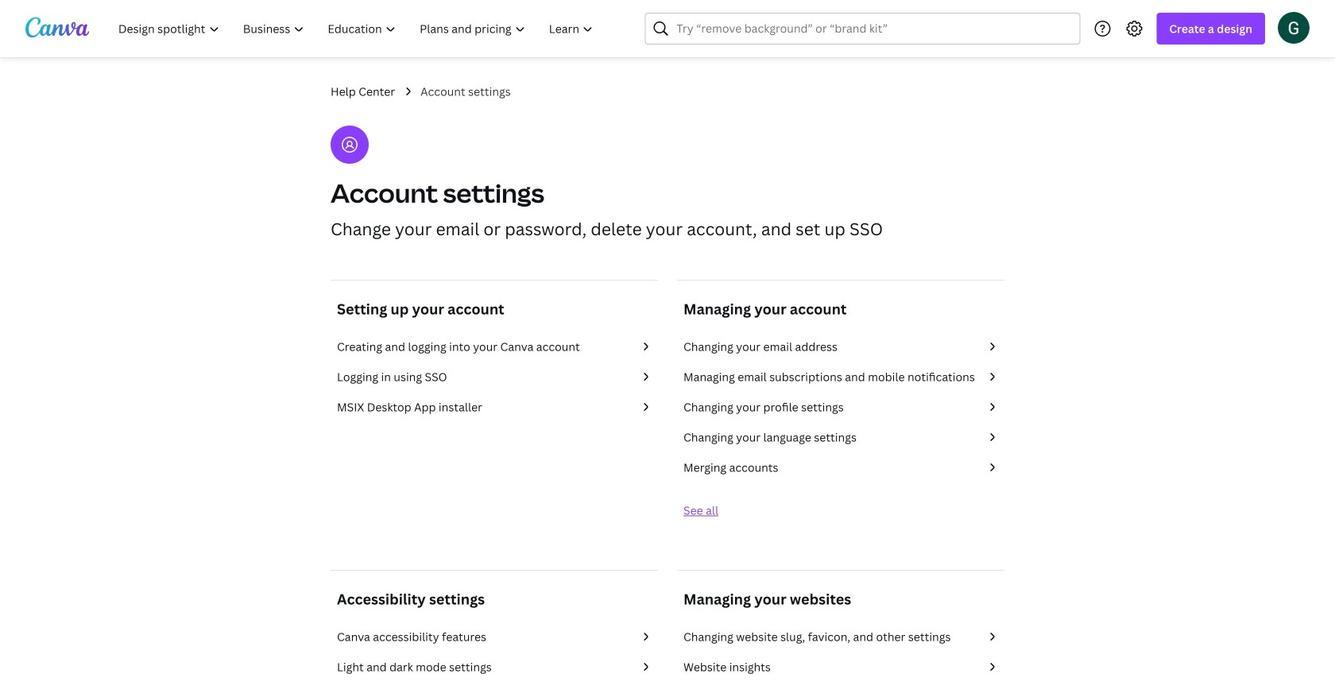 Task type: vqa. For each thing, say whether or not it's contained in the screenshot.
do's you
no



Task type: locate. For each thing, give the bounding box(es) containing it.
greg robinson image
[[1278, 12, 1310, 44]]

top level navigation element
[[108, 13, 607, 45]]

Try "remove background" or "brand kit" search field
[[677, 14, 1070, 44]]



